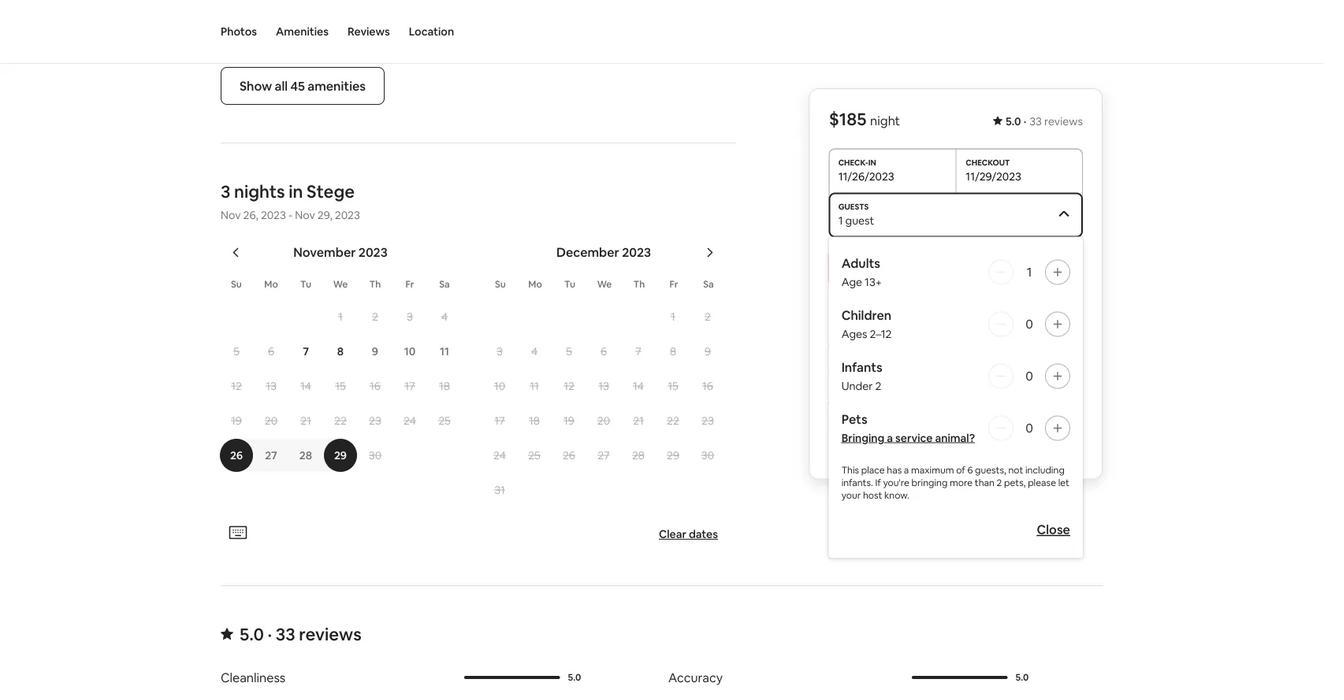 Task type: vqa. For each thing, say whether or not it's contained in the screenshot.


Task type: locate. For each thing, give the bounding box(es) containing it.
0 horizontal spatial 22 button
[[323, 404, 358, 438]]

1 20 from the left
[[265, 414, 278, 428]]

1 vertical spatial 24 button
[[482, 439, 517, 472]]

5.0 · 33 reviews up cleanliness
[[240, 623, 362, 646]]

2 29 from the left
[[667, 449, 680, 463]]

2 30 button from the left
[[691, 439, 725, 472]]

fr
[[406, 278, 414, 291], [670, 278, 678, 291]]

1 5 from the left
[[233, 345, 240, 359]]

1 vertical spatial fee
[[915, 389, 934, 406]]

1 horizontal spatial 25
[[528, 449, 541, 463]]

0 horizontal spatial 5
[[233, 345, 240, 359]]

in
[[289, 180, 303, 203]]

1 27 from the left
[[265, 449, 277, 463]]

1 vertical spatial 17
[[495, 414, 505, 428]]

1 horizontal spatial 2 button
[[691, 300, 725, 334]]

1 14 from the left
[[300, 379, 311, 393]]

6
[[268, 345, 274, 359], [601, 345, 607, 359], [968, 464, 973, 476]]

0 vertical spatial nights
[[234, 180, 285, 203]]

1 horizontal spatial 4
[[531, 345, 538, 359]]

14 for second the 14 button from the left
[[633, 379, 644, 393]]

1 horizontal spatial 6
[[601, 345, 607, 359]]

27 for second 27 button from the right
[[265, 449, 277, 463]]

1 20 button from the left
[[254, 404, 289, 438]]

reviews
[[1045, 114, 1083, 129], [299, 623, 362, 646]]

9 button
[[358, 335, 393, 368], [691, 335, 725, 368]]

2 28 from the left
[[632, 449, 645, 463]]

2 21 from the left
[[633, 414, 644, 428]]

0 inside infants group
[[1026, 368, 1033, 384]]

1 vertical spatial 4 button
[[517, 335, 552, 368]]

0 inside the children group
[[1026, 316, 1033, 332]]

$185 for $185 night
[[829, 108, 867, 130]]

0 inside pets group
[[1026, 420, 1033, 436]]

14 for first the 14 button from left
[[300, 379, 311, 393]]

0 vertical spatial 24 button
[[393, 404, 427, 438]]

6 for 1st the 6 button
[[268, 345, 274, 359]]

or
[[284, 18, 296, 34]]

0 horizontal spatial 19 button
[[219, 404, 254, 438]]

1 horizontal spatial 28
[[632, 449, 645, 463]]

27 for 2nd 27 button from the left
[[598, 449, 610, 463]]

0 vertical spatial 4
[[441, 310, 448, 324]]

1 vertical spatial 0
[[1026, 368, 1033, 384]]

$185 left night
[[829, 108, 867, 130]]

28
[[299, 449, 312, 463], [632, 449, 645, 463]]

2 20 from the left
[[597, 414, 610, 428]]

22 for 1st 22 button
[[334, 414, 347, 428]]

5.0 · 33 reviews
[[1006, 114, 1083, 129], [240, 623, 362, 646]]

1 horizontal spatial 13
[[598, 379, 609, 393]]

1 $185 from the top
[[829, 108, 867, 130]]

th down december 2023
[[634, 278, 645, 291]]

nov left 26,
[[221, 208, 241, 222]]

2 29 button from the left
[[656, 439, 691, 472]]

27 button
[[254, 439, 289, 472], [587, 439, 621, 472]]

21 button
[[289, 404, 323, 438], [621, 404, 656, 438]]

1 28 button from the left
[[289, 439, 323, 472]]

0 horizontal spatial 13
[[266, 379, 277, 393]]

1 horizontal spatial 19
[[564, 414, 575, 428]]

fee up pets bringing a service animal?
[[915, 389, 934, 406]]

1 16 from the left
[[370, 379, 381, 393]]

1 vertical spatial ·
[[268, 623, 272, 646]]

close
[[1037, 522, 1071, 538]]

1 30 from the left
[[369, 449, 382, 463]]

infants group
[[842, 359, 1071, 393]]

10 for the right 10 button
[[494, 379, 505, 393]]

1 22 button from the left
[[323, 404, 358, 438]]

we down december 2023
[[597, 278, 612, 291]]

1 8 button from the left
[[323, 335, 358, 368]]

1 inside adults 'group'
[[1027, 264, 1032, 280]]

9 for second 9 button
[[705, 345, 711, 359]]

2 12 from the left
[[564, 379, 575, 393]]

0 horizontal spatial 16
[[370, 379, 381, 393]]

21
[[300, 414, 311, 428], [633, 414, 644, 428]]

0 horizontal spatial 20 button
[[254, 404, 289, 438]]

1 15 button from the left
[[323, 370, 358, 403]]

6 for 1st the 6 button from right
[[601, 345, 607, 359]]

5
[[233, 345, 240, 359], [566, 345, 572, 359]]

1 horizontal spatial 10 button
[[482, 370, 517, 403]]

1 fr from the left
[[406, 278, 414, 291]]

1 horizontal spatial 15 button
[[656, 370, 691, 403]]

10 for the left 10 button
[[404, 345, 416, 359]]

0 horizontal spatial 19
[[231, 414, 242, 428]]

1 horizontal spatial 26 button
[[552, 439, 587, 472]]

airbnb service fee
[[829, 389, 934, 406]]

1 2 button from the left
[[358, 300, 393, 334]]

0 vertical spatial 5.0 · 33 reviews
[[1006, 114, 1083, 129]]

3 button
[[393, 300, 427, 334], [482, 335, 517, 368]]

23 button
[[358, 404, 393, 438], [691, 404, 725, 438]]

0 horizontal spatial 21
[[300, 414, 311, 428]]

1 horizontal spatial 14 button
[[621, 370, 656, 403]]

2 inside this place has a maximum of 6 guests, not including infants. if you're bringing more than 2 pets, please let your host know.
[[997, 477, 1002, 489]]

3 nights in stege nov 26, 2023 - nov 29, 2023
[[221, 180, 360, 222]]

1 mo from the left
[[264, 278, 278, 291]]

22 button
[[323, 404, 358, 438], [656, 404, 691, 438]]

4
[[441, 310, 448, 324], [531, 345, 538, 359]]

fee right infants
[[883, 361, 902, 377]]

2 26 from the left
[[563, 449, 576, 463]]

1 vertical spatial service
[[896, 431, 933, 445]]

th
[[370, 278, 381, 291], [634, 278, 645, 291]]

20
[[265, 414, 278, 428], [597, 414, 610, 428]]

0 horizontal spatial 6
[[268, 345, 274, 359]]

11 button
[[427, 335, 462, 368], [517, 370, 552, 403]]

1 horizontal spatial 17 button
[[482, 404, 517, 438]]

su
[[231, 278, 242, 291], [495, 278, 506, 291]]

be
[[944, 300, 957, 314]]

1 vertical spatial 3 button
[[482, 335, 517, 368]]

1 1 button from the left
[[323, 300, 358, 334]]

0 horizontal spatial 28 button
[[289, 439, 323, 472]]

2 2 button from the left
[[691, 300, 725, 334]]

0 vertical spatial fee
[[883, 361, 902, 377]]

0 horizontal spatial 26 button
[[219, 439, 254, 472]]

$185
[[829, 108, 867, 130], [829, 333, 856, 349]]

31
[[494, 483, 505, 498]]

1 horizontal spatial su
[[495, 278, 506, 291]]

1 5 button from the left
[[219, 335, 254, 368]]

2023 right the november
[[359, 244, 388, 260]]

1 12 button from the left
[[219, 370, 254, 403]]

0 horizontal spatial 29
[[334, 449, 347, 463]]

0 horizontal spatial 16 button
[[358, 370, 393, 403]]

0 horizontal spatial 29 button
[[323, 439, 358, 472]]

17 button
[[393, 370, 427, 403], [482, 404, 517, 438]]

9 for second 9 button from right
[[372, 345, 379, 359]]

1 vertical spatial 4
[[531, 345, 538, 359]]

1 vertical spatial 24
[[494, 449, 506, 463]]

29 button
[[323, 439, 358, 472], [656, 439, 691, 472]]

2 7 from the left
[[636, 345, 642, 359]]

1 horizontal spatial 8 button
[[656, 335, 691, 368]]

1 horizontal spatial fr
[[670, 278, 678, 291]]

1 horizontal spatial nov
[[295, 208, 315, 222]]

23
[[369, 414, 381, 428], [702, 414, 714, 428]]

-
[[288, 208, 293, 222]]

1 9 button from the left
[[358, 335, 393, 368]]

2 23 from the left
[[702, 414, 714, 428]]

0 horizontal spatial 6 button
[[254, 335, 289, 368]]

1 horizontal spatial 23
[[702, 414, 714, 428]]

nights right x
[[878, 333, 914, 349]]

1 th from the left
[[370, 278, 381, 291]]

we down "november 2023"
[[333, 278, 348, 291]]

a right has
[[904, 464, 909, 476]]

charged
[[959, 300, 1002, 314]]

1 8 from the left
[[337, 345, 344, 359]]

1 21 from the left
[[300, 414, 311, 428]]

0 horizontal spatial reviews
[[299, 623, 362, 646]]

0 horizontal spatial a
[[887, 431, 893, 445]]

1 horizontal spatial 16
[[702, 379, 713, 393]]

1 horizontal spatial 23 button
[[691, 404, 725, 438]]

0 vertical spatial 4 button
[[427, 300, 462, 334]]

30
[[369, 449, 382, 463], [702, 449, 714, 463]]

tu down december
[[565, 278, 575, 291]]

0 horizontal spatial 12 button
[[219, 370, 254, 403]]

$185 for $185 x 3 nights
[[829, 333, 856, 349]]

1 30 button from the left
[[358, 439, 393, 472]]

1 14 button from the left
[[289, 370, 323, 403]]

2 22 from the left
[[667, 414, 679, 428]]

th down "november 2023"
[[370, 278, 381, 291]]

24 button
[[393, 404, 427, 438], [482, 439, 517, 472]]

2 15 button from the left
[[656, 370, 691, 403]]

mo
[[264, 278, 278, 291], [528, 278, 542, 291]]

2 th from the left
[[634, 278, 645, 291]]

0 horizontal spatial nov
[[221, 208, 241, 222]]

7 button
[[289, 335, 323, 368], [621, 335, 656, 368]]

2 9 from the left
[[705, 345, 711, 359]]

1 vertical spatial a
[[904, 464, 909, 476]]

1 12 from the left
[[231, 379, 242, 393]]

amenities button
[[276, 0, 329, 63]]

0 horizontal spatial 30
[[369, 449, 382, 463]]

13 for second 13 button
[[598, 379, 609, 393]]

sa
[[439, 278, 450, 291], [703, 278, 714, 291]]

more
[[950, 477, 973, 489]]

30 button
[[358, 439, 393, 472], [691, 439, 725, 472]]

tu down the november
[[300, 278, 311, 291]]

a inside this place has a maximum of 6 guests, not including infants. if you're bringing more than 2 pets, please let your host know.
[[904, 464, 909, 476]]

we
[[333, 278, 348, 291], [597, 278, 612, 291]]

1 7 button from the left
[[289, 335, 323, 368]]

animal?
[[935, 431, 975, 445]]

cleaning fee button
[[829, 361, 902, 377]]

$101
[[1058, 389, 1083, 406]]

2 $185 from the top
[[829, 333, 856, 349]]

1 horizontal spatial 29 button
[[656, 439, 691, 472]]

20 for second 20 button
[[597, 414, 610, 428]]

1 13 button from the left
[[254, 370, 289, 403]]

a right the bringing
[[887, 431, 893, 445]]

1 horizontal spatial ·
[[1024, 114, 1027, 129]]

0 horizontal spatial 7 button
[[289, 335, 323, 368]]

6 button
[[254, 335, 289, 368], [587, 335, 621, 368]]

5.0 out of 5.0 image
[[464, 676, 560, 680], [464, 676, 560, 680], [912, 676, 1008, 680], [912, 676, 1008, 680]]

2 13 from the left
[[598, 379, 609, 393]]

0 for pets
[[1026, 420, 1033, 436]]

pets group
[[842, 412, 1071, 445]]

2 8 button from the left
[[656, 335, 691, 368]]

1 13 from the left
[[266, 379, 277, 393]]

1 6 button from the left
[[254, 335, 289, 368]]

2 tu from the left
[[565, 278, 575, 291]]

1 horizontal spatial 15
[[668, 379, 679, 393]]

you won't be charged yet
[[892, 300, 1021, 314]]

1 16 button from the left
[[358, 370, 393, 403]]

2 button for november 2023
[[358, 300, 393, 334]]

1 horizontal spatial 30 button
[[691, 439, 725, 472]]

won't
[[913, 300, 941, 314]]

3 0 from the top
[[1026, 420, 1033, 436]]

14
[[300, 379, 311, 393], [633, 379, 644, 393]]

13+
[[865, 275, 882, 289]]

2 14 from the left
[[633, 379, 644, 393]]

10 button
[[393, 335, 427, 368], [482, 370, 517, 403]]

1 19 from the left
[[231, 414, 242, 428]]

1 23 from the left
[[369, 414, 381, 428]]

0 horizontal spatial 11
[[440, 345, 449, 359]]

place
[[861, 464, 885, 476]]

1 horizontal spatial 21 button
[[621, 404, 656, 438]]

nights up 26,
[[234, 180, 285, 203]]

1 horizontal spatial 22
[[667, 414, 679, 428]]

a
[[887, 431, 893, 445], [904, 464, 909, 476]]

28 button
[[289, 439, 323, 472], [621, 439, 656, 472]]

location
[[409, 24, 454, 39]]

2023 left -
[[261, 208, 286, 222]]

7
[[303, 345, 309, 359], [636, 345, 642, 359]]

children group
[[842, 307, 1071, 341]]

0 horizontal spatial 3 button
[[393, 300, 427, 334]]

1 15 from the left
[[335, 379, 346, 393]]

1 horizontal spatial 28 button
[[621, 439, 656, 472]]

0 vertical spatial a
[[887, 431, 893, 445]]

1 button for december 2023
[[656, 300, 691, 334]]

1 horizontal spatial 3 button
[[482, 335, 517, 368]]

0 horizontal spatial 30 button
[[358, 439, 393, 472]]

13 button
[[254, 370, 289, 403], [587, 370, 621, 403]]

clear dates
[[659, 527, 718, 542]]

1 horizontal spatial 26
[[563, 449, 576, 463]]

1 horizontal spatial 12 button
[[552, 370, 587, 403]]

0 horizontal spatial 18
[[439, 379, 450, 393]]

8
[[337, 345, 344, 359], [670, 345, 676, 359]]

1 horizontal spatial 19 button
[[552, 404, 587, 438]]

2 horizontal spatial 6
[[968, 464, 973, 476]]

adults age 13+
[[842, 255, 882, 289]]

calendar application
[[202, 227, 1265, 521]]

2 27 from the left
[[598, 449, 610, 463]]

0 vertical spatial 10 button
[[393, 335, 427, 368]]

25
[[438, 414, 451, 428], [528, 449, 541, 463]]

1 7 from the left
[[303, 345, 309, 359]]

0 vertical spatial 24
[[404, 414, 416, 428]]

0 horizontal spatial 9
[[372, 345, 379, 359]]

airbnb service fee button
[[829, 389, 934, 406]]

0 horizontal spatial 23
[[369, 414, 381, 428]]

bringing
[[912, 477, 948, 489]]

1 horizontal spatial 12
[[564, 379, 575, 393]]

1 22 from the left
[[334, 414, 347, 428]]

45
[[291, 78, 305, 94]]

nov right -
[[295, 208, 315, 222]]

0 vertical spatial 10
[[404, 345, 416, 359]]

2 sa from the left
[[703, 278, 714, 291]]

2 0 from the top
[[1026, 368, 1033, 384]]

2 21 button from the left
[[621, 404, 656, 438]]

1 23 button from the left
[[358, 404, 393, 438]]

1 0 from the top
[[1026, 316, 1033, 332]]

1 horizontal spatial 13 button
[[587, 370, 621, 403]]

20 button
[[254, 404, 289, 438], [587, 404, 621, 438]]

0 horizontal spatial 12
[[231, 379, 242, 393]]

3 inside 3 nights in stege nov 26, 2023 - nov 29, 2023
[[221, 180, 231, 203]]

0 horizontal spatial 20
[[265, 414, 278, 428]]

19
[[231, 414, 242, 428], [564, 414, 575, 428]]

0 horizontal spatial 27
[[265, 449, 277, 463]]

15 for 1st 15 button
[[335, 379, 346, 393]]

2 1 button from the left
[[656, 300, 691, 334]]

17
[[405, 379, 415, 393], [495, 414, 505, 428]]

amenities
[[308, 78, 366, 94]]

ages
[[842, 327, 868, 341]]

0 horizontal spatial 26
[[230, 449, 243, 463]]

1 horizontal spatial 24
[[494, 449, 506, 463]]

december
[[556, 244, 620, 260]]

0 horizontal spatial 10
[[404, 345, 416, 359]]

1 horizontal spatial 22 button
[[656, 404, 691, 438]]

19 button
[[219, 404, 254, 438], [552, 404, 587, 438]]

0 vertical spatial 17
[[405, 379, 415, 393]]

$185 left x
[[829, 333, 856, 349]]

14 button
[[289, 370, 323, 403], [621, 370, 656, 403]]

5.0 · 33 reviews up 11/29/2023
[[1006, 114, 1083, 129]]

2 15 from the left
[[668, 379, 679, 393]]

0 vertical spatial 25
[[438, 414, 451, 428]]

12 button
[[219, 370, 254, 403], [552, 370, 587, 403]]



Task type: describe. For each thing, give the bounding box(es) containing it.
1 horizontal spatial 18
[[529, 414, 540, 428]]

guest
[[846, 213, 874, 227]]

cleanliness
[[221, 670, 286, 686]]

children
[[842, 307, 892, 324]]

1 28 from the left
[[299, 449, 312, 463]]

2 5 button from the left
[[552, 335, 587, 368]]

including
[[1026, 464, 1065, 476]]

0 vertical spatial service
[[871, 389, 913, 406]]

2 6 button from the left
[[587, 335, 621, 368]]

1 29 from the left
[[334, 449, 347, 463]]

1 tu from the left
[[300, 278, 311, 291]]

2 inside the infants under 2
[[875, 379, 882, 393]]

november
[[293, 244, 356, 260]]

2 19 button from the left
[[552, 404, 587, 438]]

1 guest button
[[829, 193, 1083, 237]]

0 horizontal spatial 25 button
[[427, 404, 462, 438]]

1 nov from the left
[[221, 208, 241, 222]]

infants
[[842, 359, 883, 376]]

0 vertical spatial ·
[[1024, 114, 1027, 129]]

a inside pets bringing a service animal?
[[887, 431, 893, 445]]

pets bringing a service animal?
[[842, 412, 975, 445]]

$185 x 3 nights
[[829, 333, 914, 349]]

1 horizontal spatial fee
[[915, 389, 934, 406]]

0 horizontal spatial 24 button
[[393, 404, 427, 438]]

adults group
[[842, 255, 1071, 289]]

1 horizontal spatial 11 button
[[517, 370, 552, 403]]

total
[[829, 444, 859, 460]]

1 27 button from the left
[[254, 439, 289, 472]]

pets
[[842, 412, 868, 428]]

2 13 button from the left
[[587, 370, 621, 403]]

7 for 1st 7 button from the left
[[303, 345, 309, 359]]

than
[[975, 477, 995, 489]]

1 we from the left
[[333, 278, 348, 291]]

13 for 2nd 13 button from right
[[266, 379, 277, 393]]

reviews button
[[348, 0, 390, 63]]

1 horizontal spatial reviews
[[1045, 114, 1083, 129]]

has
[[887, 464, 902, 476]]

show all 45 amenities
[[240, 78, 366, 94]]

1 horizontal spatial 5.0 · 33 reviews
[[1006, 114, 1083, 129]]

2 su from the left
[[495, 278, 506, 291]]

maximum
[[911, 464, 954, 476]]

4 for right 4 button
[[531, 345, 538, 359]]

cleaning fee
[[829, 361, 902, 377]]

infants.
[[842, 477, 873, 489]]

2 12 button from the left
[[552, 370, 587, 403]]

total before taxes
[[829, 444, 936, 460]]

1 inside dropdown button
[[839, 213, 843, 227]]

0 vertical spatial 3 button
[[393, 300, 427, 334]]

2 30 from the left
[[702, 449, 714, 463]]

0 horizontal spatial fee
[[883, 361, 902, 377]]

8 for 2nd "8" button from the right
[[337, 345, 344, 359]]

guests,
[[975, 464, 1007, 476]]

8 for 2nd "8" button
[[670, 345, 676, 359]]

6 inside this place has a maximum of 6 guests, not including infants. if you're bringing more than 2 pets, please let your host know.
[[968, 464, 973, 476]]

$555
[[1055, 333, 1083, 349]]

1 guest
[[839, 213, 874, 227]]

age
[[842, 275, 862, 289]]

december 2023
[[556, 244, 651, 260]]

bringing a service animal? button
[[842, 431, 975, 445]]

pets,
[[1004, 477, 1026, 489]]

november 2023
[[293, 244, 388, 260]]

this place has a maximum of 6 guests, not including infants. if you're bringing more than 2 pets, please let your host know.
[[842, 464, 1070, 501]]

taxes
[[904, 444, 936, 460]]

$185 x 3 nights button
[[829, 333, 914, 349]]

2 fr from the left
[[670, 278, 678, 291]]

1 19 button from the left
[[219, 404, 254, 438]]

0 horizontal spatial 4 button
[[427, 300, 462, 334]]

0 vertical spatial 11 button
[[427, 335, 462, 368]]

1 button for november 2023
[[323, 300, 358, 334]]

1 29 button from the left
[[323, 439, 358, 472]]

0 horizontal spatial 24
[[404, 414, 416, 428]]

1 horizontal spatial 4 button
[[517, 335, 552, 368]]

1 horizontal spatial 25 button
[[517, 439, 552, 472]]

all
[[275, 78, 288, 94]]

amenities
[[276, 24, 329, 39]]

balcony
[[299, 18, 345, 34]]

you're
[[883, 477, 910, 489]]

please
[[1028, 477, 1056, 489]]

0 horizontal spatial 10 button
[[393, 335, 427, 368]]

1 21 button from the left
[[289, 404, 323, 438]]

nights inside 3 nights in stege nov 26, 2023 - nov 29, 2023
[[234, 180, 285, 203]]

2 28 button from the left
[[621, 439, 656, 472]]

26,
[[243, 208, 258, 222]]

photos button
[[221, 0, 257, 63]]

dates
[[689, 527, 718, 542]]

1 vertical spatial 11
[[530, 379, 539, 393]]

2–12
[[870, 327, 892, 341]]

2 19 from the left
[[564, 414, 575, 428]]

close button
[[1029, 514, 1078, 546]]

show all 45 amenities button
[[221, 67, 385, 105]]

31 button
[[482, 474, 517, 507]]

your
[[842, 489, 861, 501]]

0 horizontal spatial 25
[[438, 414, 451, 428]]

yet
[[1004, 300, 1021, 314]]

before
[[861, 444, 901, 460]]

show
[[240, 78, 272, 94]]

$185 night
[[829, 108, 900, 130]]

21 for first 21 button from left
[[300, 414, 311, 428]]

patio or balcony
[[252, 18, 345, 34]]

0 horizontal spatial 18 button
[[427, 370, 462, 403]]

1 su from the left
[[231, 278, 242, 291]]

$157
[[1057, 361, 1083, 377]]

2 we from the left
[[597, 278, 612, 291]]

patio
[[252, 18, 281, 34]]

children ages 2–12
[[842, 307, 892, 341]]

1 vertical spatial 33
[[276, 623, 295, 646]]

2 nov from the left
[[295, 208, 315, 222]]

stege
[[307, 180, 355, 203]]

clear dates button
[[653, 521, 724, 548]]

11/29/2023
[[966, 169, 1022, 183]]

infants under 2
[[842, 359, 883, 393]]

cleaning
[[829, 361, 880, 377]]

1 vertical spatial 17 button
[[482, 404, 517, 438]]

1 horizontal spatial nights
[[878, 333, 914, 349]]

1 horizontal spatial 24 button
[[482, 439, 517, 472]]

1 26 button from the left
[[219, 439, 254, 472]]

1 sa from the left
[[439, 278, 450, 291]]

2 14 button from the left
[[621, 370, 656, 403]]

this
[[842, 464, 859, 476]]

not
[[1009, 464, 1024, 476]]

2 16 from the left
[[702, 379, 713, 393]]

2 button for december 2023
[[691, 300, 725, 334]]

you
[[892, 300, 910, 314]]

bringing
[[842, 431, 885, 445]]

2 9 button from the left
[[691, 335, 725, 368]]

under
[[842, 379, 873, 393]]

2 7 button from the left
[[621, 335, 656, 368]]

2 mo from the left
[[528, 278, 542, 291]]

x
[[859, 333, 865, 349]]

if
[[875, 477, 881, 489]]

2 26 button from the left
[[552, 439, 587, 472]]

22 for 2nd 22 button from the left
[[667, 414, 679, 428]]

let
[[1058, 477, 1070, 489]]

2 22 button from the left
[[656, 404, 691, 438]]

0 vertical spatial 33
[[1030, 114, 1042, 129]]

reviews
[[348, 24, 390, 39]]

1 vertical spatial 18 button
[[517, 404, 552, 438]]

1 26 from the left
[[230, 449, 243, 463]]

photos
[[221, 24, 257, 39]]

20 for second 20 button from the right
[[265, 414, 278, 428]]

0 horizontal spatial 17 button
[[393, 370, 427, 403]]

2023 right december
[[622, 244, 651, 260]]

0 vertical spatial 11
[[440, 345, 449, 359]]

night
[[870, 113, 900, 129]]

airbnb
[[829, 389, 868, 406]]

2 23 button from the left
[[691, 404, 725, 438]]

2 16 button from the left
[[691, 370, 725, 403]]

0 for children
[[1026, 316, 1033, 332]]

host
[[863, 489, 882, 501]]

1 vertical spatial 5.0 · 33 reviews
[[240, 623, 362, 646]]

2 5 from the left
[[566, 345, 572, 359]]

4 for left 4 button
[[441, 310, 448, 324]]

accuracy
[[669, 670, 723, 686]]

2 27 button from the left
[[587, 439, 621, 472]]

29,
[[318, 208, 332, 222]]

know.
[[885, 489, 910, 501]]

15 for 1st 15 button from the right
[[668, 379, 679, 393]]

2023 right 29,
[[335, 208, 360, 222]]

21 for 2nd 21 button from the left
[[633, 414, 644, 428]]

service inside pets bringing a service animal?
[[896, 431, 933, 445]]

0 for infants
[[1026, 368, 1033, 384]]

2 20 button from the left
[[587, 404, 621, 438]]

0 horizontal spatial ·
[[268, 623, 272, 646]]

7 for 1st 7 button from right
[[636, 345, 642, 359]]

adults
[[842, 255, 881, 272]]

of
[[956, 464, 966, 476]]

11/26/2023
[[839, 169, 895, 183]]

0 horizontal spatial 17
[[405, 379, 415, 393]]



